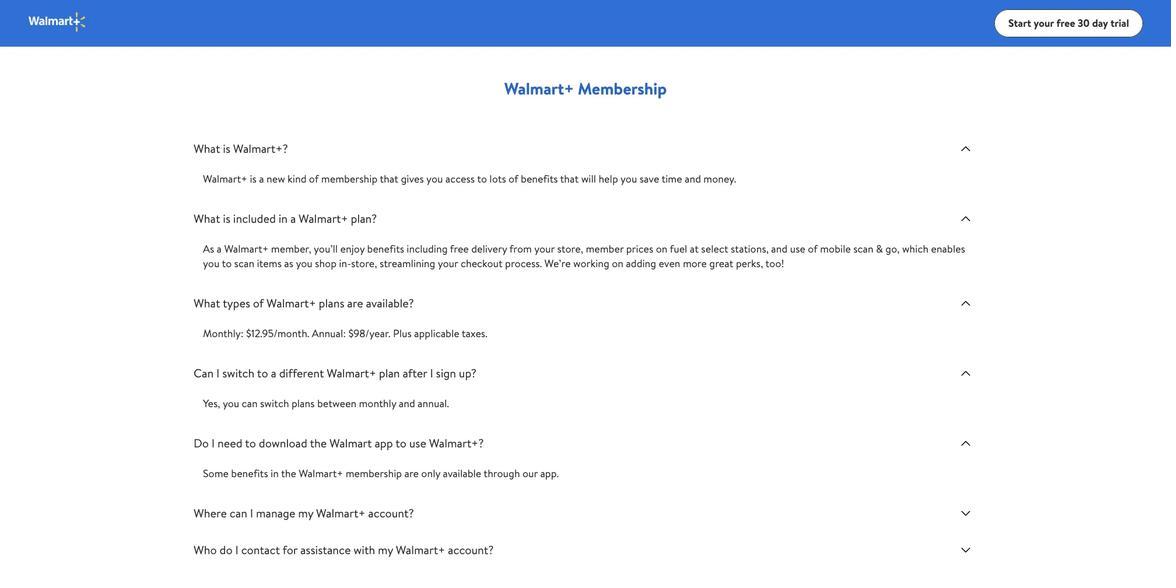 Task type: describe. For each thing, give the bounding box(es) containing it.
1 vertical spatial can
[[230, 505, 247, 521]]

&
[[877, 242, 884, 256]]

in-
[[339, 256, 351, 271]]

is for a
[[250, 172, 257, 186]]

1 vertical spatial in
[[271, 466, 279, 481]]

$12.95/month.
[[246, 326, 310, 341]]

at
[[690, 242, 699, 256]]

walmart+ membership
[[505, 77, 667, 100]]

1 horizontal spatial and
[[685, 172, 702, 186]]

can i switch to a different walmart+ plan after i sign up?
[[194, 365, 477, 381]]

do
[[194, 435, 209, 451]]

can i switch to a different walmart+ plan after i sign up? image
[[960, 367, 974, 381]]

monthly:
[[203, 326, 244, 341]]

what types of walmart+ plans are available?
[[194, 295, 414, 311]]

go,
[[886, 242, 900, 256]]

1 horizontal spatial store,
[[558, 242, 584, 256]]

to right app
[[396, 435, 407, 451]]

free inside as a walmart+ member, you'll enjoy benefits including free delivery from your store, member prices on fuel at select stations, and use of mobile scan & go, which enables you to scan items as you shop in-store, streamlining your checkout process. we're working on adding even more great perks, too!
[[450, 242, 469, 256]]

30
[[1079, 16, 1090, 30]]

1 horizontal spatial switch
[[260, 396, 289, 411]]

access
[[446, 172, 475, 186]]

through
[[484, 466, 520, 481]]

between
[[317, 396, 357, 411]]

download
[[259, 435, 308, 451]]

$98/year.
[[349, 326, 391, 341]]

1 horizontal spatial are
[[405, 466, 419, 481]]

member,
[[271, 242, 312, 256]]

a left new
[[259, 172, 264, 186]]

you right help
[[621, 172, 638, 186]]

your inside 'button'
[[1034, 16, 1055, 30]]

streamlining
[[380, 256, 436, 271]]

do
[[220, 542, 233, 558]]

and inside as a walmart+ member, you'll enjoy benefits including free delivery from your store, member prices on fuel at select stations, and use of mobile scan & go, which enables you to scan items as you shop in-store, streamlining your checkout process. we're working on adding even more great perks, too!
[[772, 242, 788, 256]]

shop
[[315, 256, 337, 271]]

member
[[586, 242, 624, 256]]

0 horizontal spatial scan
[[234, 256, 255, 271]]

great
[[710, 256, 734, 271]]

0 horizontal spatial store,
[[351, 256, 377, 271]]

app.
[[541, 466, 559, 481]]

to left different
[[257, 365, 268, 381]]

0 horizontal spatial my
[[298, 505, 314, 521]]

checkout
[[461, 256, 503, 271]]

who
[[194, 542, 217, 558]]

new
[[267, 172, 285, 186]]

yes, you can switch plans between monthly and annual.
[[203, 396, 449, 411]]

sign
[[436, 365, 456, 381]]

more
[[683, 256, 707, 271]]

1 that from the left
[[380, 172, 399, 186]]

including
[[407, 242, 448, 256]]

included
[[233, 211, 276, 226]]

who do i contact for assistance with my walmart+ account? image
[[960, 543, 974, 557]]

items
[[257, 256, 282, 271]]

w+ image
[[28, 11, 87, 32]]

2 vertical spatial benefits
[[231, 466, 268, 481]]

0 vertical spatial the
[[310, 435, 327, 451]]

0 horizontal spatial your
[[438, 256, 459, 271]]

plan?
[[351, 211, 377, 226]]

do i need to download the walmart app to use walmart+? image
[[960, 437, 974, 451]]

different
[[279, 365, 324, 381]]

lots
[[490, 172, 506, 186]]

0 vertical spatial account?
[[368, 505, 414, 521]]

adding
[[626, 256, 657, 271]]

fuel
[[670, 242, 688, 256]]

plus
[[393, 326, 412, 341]]

free inside start your free 30 day trial 'button'
[[1057, 16, 1076, 30]]

mobile
[[821, 242, 851, 256]]

yes,
[[203, 396, 220, 411]]

perks,
[[736, 256, 764, 271]]

available
[[443, 466, 482, 481]]

where can i manage my walmart+ account? image
[[960, 507, 974, 521]]

0 horizontal spatial walmart+?
[[233, 141, 288, 156]]

0 vertical spatial membership
[[321, 172, 378, 186]]

0 horizontal spatial are
[[347, 295, 363, 311]]

manage
[[256, 505, 296, 521]]

types
[[223, 295, 250, 311]]

benefits inside as a walmart+ member, you'll enjoy benefits including free delivery from your store, member prices on fuel at select stations, and use of mobile scan & go, which enables you to scan items as you shop in-store, streamlining your checkout process. we're working on adding even more great perks, too!
[[367, 242, 404, 256]]

is for included
[[223, 211, 231, 226]]

1 vertical spatial the
[[281, 466, 296, 481]]

1 horizontal spatial on
[[656, 242, 668, 256]]

start
[[1009, 16, 1032, 30]]

will
[[582, 172, 597, 186]]

to inside as a walmart+ member, you'll enjoy benefits including free delivery from your store, member prices on fuel at select stations, and use of mobile scan & go, which enables you to scan items as you shop in-store, streamlining your checkout process. we're working on adding even more great perks, too!
[[222, 256, 232, 271]]

of inside as a walmart+ member, you'll enjoy benefits including free delivery from your store, member prices on fuel at select stations, and use of mobile scan & go, which enables you to scan items as you shop in-store, streamlining your checkout process. we're working on adding even more great perks, too!
[[808, 242, 818, 256]]

1 horizontal spatial account?
[[448, 542, 494, 558]]

to right need
[[245, 435, 256, 451]]

as
[[284, 256, 294, 271]]

kind
[[288, 172, 307, 186]]

walmart
[[330, 435, 372, 451]]

start your free 30 day trial button
[[995, 9, 1144, 37]]

do i need to download the walmart app to use walmart+?
[[194, 435, 484, 451]]

where can i manage my walmart+ account?
[[194, 505, 414, 521]]

select
[[702, 242, 729, 256]]

a up member,
[[291, 211, 296, 226]]

annual.
[[418, 396, 449, 411]]



Task type: vqa. For each thing, say whether or not it's contained in the screenshot.
"of" inside THE AS A WALMART+ MEMBER, YOU'LL ENJOY BENEFITS INCLUDING FREE DELIVERY FROM YOUR STORE, MEMBER PRICES ON FUEL AT SELECT STATIONS, AND USE OF MOBILE SCAN & GO, WHICH ENABLES YOU TO SCAN ITEMS AS YOU SHOP IN-STORE, STREAMLINING YOUR CHECKOUT PROCESS. WE'RE WORKING ON ADDING EVEN MORE GREAT PERKS, TOO!
yes



Task type: locate. For each thing, give the bounding box(es) containing it.
2 that from the left
[[561, 172, 579, 186]]

process.
[[505, 256, 542, 271]]

working
[[574, 256, 610, 271]]

where
[[194, 505, 227, 521]]

2 horizontal spatial and
[[772, 242, 788, 256]]

your right start
[[1034, 16, 1055, 30]]

is for walmart+?
[[223, 141, 231, 156]]

plan
[[379, 365, 400, 381]]

0 vertical spatial what
[[194, 141, 220, 156]]

1 vertical spatial is
[[250, 172, 257, 186]]

0 horizontal spatial on
[[612, 256, 624, 271]]

can
[[242, 396, 258, 411], [230, 505, 247, 521]]

can right yes,
[[242, 396, 258, 411]]

0 horizontal spatial plans
[[292, 396, 315, 411]]

the left "walmart"
[[310, 435, 327, 451]]

0 vertical spatial my
[[298, 505, 314, 521]]

0 vertical spatial are
[[347, 295, 363, 311]]

store, right shop
[[351, 256, 377, 271]]

some
[[203, 466, 229, 481]]

walmart+? up new
[[233, 141, 288, 156]]

benefits right 'enjoy'
[[367, 242, 404, 256]]

0 horizontal spatial that
[[380, 172, 399, 186]]

only
[[422, 466, 441, 481]]

scan left &
[[854, 242, 874, 256]]

1 horizontal spatial free
[[1057, 16, 1076, 30]]

switch right can
[[223, 365, 255, 381]]

contact
[[241, 542, 280, 558]]

your right from
[[535, 242, 555, 256]]

use up only
[[410, 435, 427, 451]]

1 horizontal spatial your
[[535, 242, 555, 256]]

1 horizontal spatial plans
[[319, 295, 345, 311]]

0 horizontal spatial the
[[281, 466, 296, 481]]

what for what is included in a walmart+ plan?
[[194, 211, 220, 226]]

of right types
[[253, 295, 264, 311]]

walmart+ inside as a walmart+ member, you'll enjoy benefits including free delivery from your store, member prices on fuel at select stations, and use of mobile scan & go, which enables you to scan items as you shop in-store, streamlining your checkout process. we're working on adding even more great perks, too!
[[224, 242, 269, 256]]

to
[[478, 172, 487, 186], [222, 256, 232, 271], [257, 365, 268, 381], [245, 435, 256, 451], [396, 435, 407, 451]]

plans
[[319, 295, 345, 311], [292, 396, 315, 411]]

membership up plan?
[[321, 172, 378, 186]]

of right 'lots'
[[509, 172, 519, 186]]

our
[[523, 466, 538, 481]]

1 vertical spatial walmart+?
[[429, 435, 484, 451]]

1 vertical spatial free
[[450, 242, 469, 256]]

1 vertical spatial plans
[[292, 396, 315, 411]]

0 horizontal spatial use
[[410, 435, 427, 451]]

1 horizontal spatial my
[[378, 542, 393, 558]]

who do i contact for assistance with my walmart+ account?
[[194, 542, 494, 558]]

and right stations,
[[772, 242, 788, 256]]

a inside as a walmart+ member, you'll enjoy benefits including free delivery from your store, member prices on fuel at select stations, and use of mobile scan & go, which enables you to scan items as you shop in-store, streamlining your checkout process. we're working on adding even more great perks, too!
[[217, 242, 222, 256]]

your
[[1034, 16, 1055, 30], [535, 242, 555, 256], [438, 256, 459, 271]]

0 vertical spatial and
[[685, 172, 702, 186]]

0 horizontal spatial benefits
[[231, 466, 268, 481]]

for
[[283, 542, 298, 558]]

what is included in a walmart+ plan?
[[194, 211, 377, 226]]

2 what from the top
[[194, 211, 220, 226]]

you right yes,
[[223, 396, 239, 411]]

what for what is walmart+?
[[194, 141, 220, 156]]

plans down different
[[292, 396, 315, 411]]

2 horizontal spatial your
[[1034, 16, 1055, 30]]

of right kind
[[309, 172, 319, 186]]

0 vertical spatial can
[[242, 396, 258, 411]]

as
[[203, 242, 214, 256]]

even
[[659, 256, 681, 271]]

that
[[380, 172, 399, 186], [561, 172, 579, 186]]

help
[[599, 172, 619, 186]]

account?
[[368, 505, 414, 521], [448, 542, 494, 558]]

the down download
[[281, 466, 296, 481]]

0 vertical spatial benefits
[[521, 172, 558, 186]]

gives
[[401, 172, 424, 186]]

monthly
[[359, 396, 397, 411]]

in right the included
[[279, 211, 288, 226]]

2 vertical spatial is
[[223, 211, 231, 226]]

free left delivery
[[450, 242, 469, 256]]

1 what from the top
[[194, 141, 220, 156]]

i
[[217, 365, 220, 381], [430, 365, 434, 381], [212, 435, 215, 451], [250, 505, 253, 521], [235, 542, 239, 558]]

enjoy
[[341, 242, 365, 256]]

benefits
[[521, 172, 558, 186], [367, 242, 404, 256], [231, 466, 268, 481]]

stations,
[[731, 242, 769, 256]]

0 vertical spatial plans
[[319, 295, 345, 311]]

available?
[[366, 295, 414, 311]]

what types of walmart+ plans are available? image
[[960, 296, 974, 310]]

taxes.
[[462, 326, 488, 341]]

1 vertical spatial my
[[378, 542, 393, 558]]

0 vertical spatial in
[[279, 211, 288, 226]]

0 vertical spatial switch
[[223, 365, 255, 381]]

a
[[259, 172, 264, 186], [291, 211, 296, 226], [217, 242, 222, 256], [271, 365, 277, 381]]

monthly: $12.95/month. annual: $98/year. plus applicable taxes.
[[203, 326, 488, 341]]

0 horizontal spatial and
[[399, 396, 415, 411]]

walmart+ is a new kind of membership that gives you access to lots of benefits that will help you save time and money.
[[203, 172, 737, 186]]

in down download
[[271, 466, 279, 481]]

that left gives at the left
[[380, 172, 399, 186]]

on
[[656, 242, 668, 256], [612, 256, 624, 271]]

scan
[[854, 242, 874, 256], [234, 256, 255, 271]]

plans for walmart+
[[319, 295, 345, 311]]

need
[[218, 435, 243, 451]]

membership down app
[[346, 466, 402, 481]]

that left 'will'
[[561, 172, 579, 186]]

are left only
[[405, 466, 419, 481]]

2 horizontal spatial benefits
[[521, 172, 558, 186]]

0 vertical spatial is
[[223, 141, 231, 156]]

0 vertical spatial walmart+?
[[233, 141, 288, 156]]

you
[[427, 172, 443, 186], [621, 172, 638, 186], [203, 256, 220, 271], [296, 256, 313, 271], [223, 396, 239, 411]]

you left items
[[203, 256, 220, 271]]

1 horizontal spatial use
[[791, 242, 806, 256]]

day
[[1093, 16, 1109, 30]]

1 vertical spatial are
[[405, 466, 419, 481]]

2 vertical spatial what
[[194, 295, 220, 311]]

plans for switch
[[292, 396, 315, 411]]

with
[[354, 542, 375, 558]]

what is walmart+? image
[[960, 142, 974, 156]]

1 vertical spatial what
[[194, 211, 220, 226]]

what is walmart+?
[[194, 141, 288, 156]]

delivery
[[472, 242, 507, 256]]

assistance
[[301, 542, 351, 558]]

we're
[[545, 256, 571, 271]]

1 vertical spatial switch
[[260, 396, 289, 411]]

0 vertical spatial free
[[1057, 16, 1076, 30]]

scan left items
[[234, 256, 255, 271]]

1 vertical spatial and
[[772, 242, 788, 256]]

1 horizontal spatial benefits
[[367, 242, 404, 256]]

save
[[640, 172, 660, 186]]

on left fuel
[[656, 242, 668, 256]]

benefits right some
[[231, 466, 268, 481]]

membership
[[321, 172, 378, 186], [346, 466, 402, 481]]

time
[[662, 172, 683, 186]]

switch up download
[[260, 396, 289, 411]]

are
[[347, 295, 363, 311], [405, 466, 419, 481]]

up?
[[459, 365, 477, 381]]

2 vertical spatial and
[[399, 396, 415, 411]]

1 vertical spatial account?
[[448, 542, 494, 558]]

0 horizontal spatial switch
[[223, 365, 255, 381]]

0 vertical spatial use
[[791, 242, 806, 256]]

my right manage
[[298, 505, 314, 521]]

to left 'lots'
[[478, 172, 487, 186]]

what is included in a walmart+ plan? image
[[960, 212, 974, 226]]

on left adding
[[612, 256, 624, 271]]

0 horizontal spatial free
[[450, 242, 469, 256]]

1 horizontal spatial scan
[[854, 242, 874, 256]]

applicable
[[414, 326, 460, 341]]

you right gives at the left
[[427, 172, 443, 186]]

of left 'mobile'
[[808, 242, 818, 256]]

can
[[194, 365, 214, 381]]

1 vertical spatial use
[[410, 435, 427, 451]]

store, left member
[[558, 242, 584, 256]]

annual:
[[312, 326, 346, 341]]

app
[[375, 435, 393, 451]]

of
[[309, 172, 319, 186], [509, 172, 519, 186], [808, 242, 818, 256], [253, 295, 264, 311]]

1 horizontal spatial walmart+?
[[429, 435, 484, 451]]

are up monthly: $12.95/month. annual: $98/year. plus applicable taxes.
[[347, 295, 363, 311]]

free left 30
[[1057, 16, 1076, 30]]

use
[[791, 242, 806, 256], [410, 435, 427, 451]]

a left different
[[271, 365, 277, 381]]

the
[[310, 435, 327, 451], [281, 466, 296, 481]]

0 horizontal spatial account?
[[368, 505, 414, 521]]

use right too!
[[791, 242, 806, 256]]

you right the as
[[296, 256, 313, 271]]

1 horizontal spatial that
[[561, 172, 579, 186]]

membership
[[578, 77, 667, 100]]

switch
[[223, 365, 255, 381], [260, 396, 289, 411]]

1 vertical spatial benefits
[[367, 242, 404, 256]]

too!
[[766, 256, 785, 271]]

walmart+? up available
[[429, 435, 484, 451]]

prices
[[627, 242, 654, 256]]

plans up 'annual:'
[[319, 295, 345, 311]]

1 vertical spatial membership
[[346, 466, 402, 481]]

after
[[403, 365, 428, 381]]

my right with
[[378, 542, 393, 558]]

what for what types of walmart+ plans are available?
[[194, 295, 220, 311]]

to right as
[[222, 256, 232, 271]]

as a walmart+ member, you'll enjoy benefits including free delivery from your store, member prices on fuel at select stations, and use of mobile scan & go, which enables you to scan items as you shop in-store, streamlining your checkout process. we're working on adding even more great perks, too!
[[203, 242, 966, 271]]

trial
[[1111, 16, 1130, 30]]

and left annual.
[[399, 396, 415, 411]]

start your free 30 day trial
[[1009, 16, 1130, 30]]

use inside as a walmart+ member, you'll enjoy benefits including free delivery from your store, member prices on fuel at select stations, and use of mobile scan & go, which enables you to scan items as you shop in-store, streamlining your checkout process. we're working on adding even more great perks, too!
[[791, 242, 806, 256]]

a right as
[[217, 242, 222, 256]]

3 what from the top
[[194, 295, 220, 311]]

your left the checkout
[[438, 256, 459, 271]]

which
[[903, 242, 929, 256]]

1 horizontal spatial the
[[310, 435, 327, 451]]

can right "where"
[[230, 505, 247, 521]]

some benefits in the walmart+ membership are only available through our app.
[[203, 466, 559, 481]]

money.
[[704, 172, 737, 186]]

you'll
[[314, 242, 338, 256]]

benefits right 'lots'
[[521, 172, 558, 186]]

from
[[510, 242, 532, 256]]

and right "time"
[[685, 172, 702, 186]]

enables
[[932, 242, 966, 256]]



